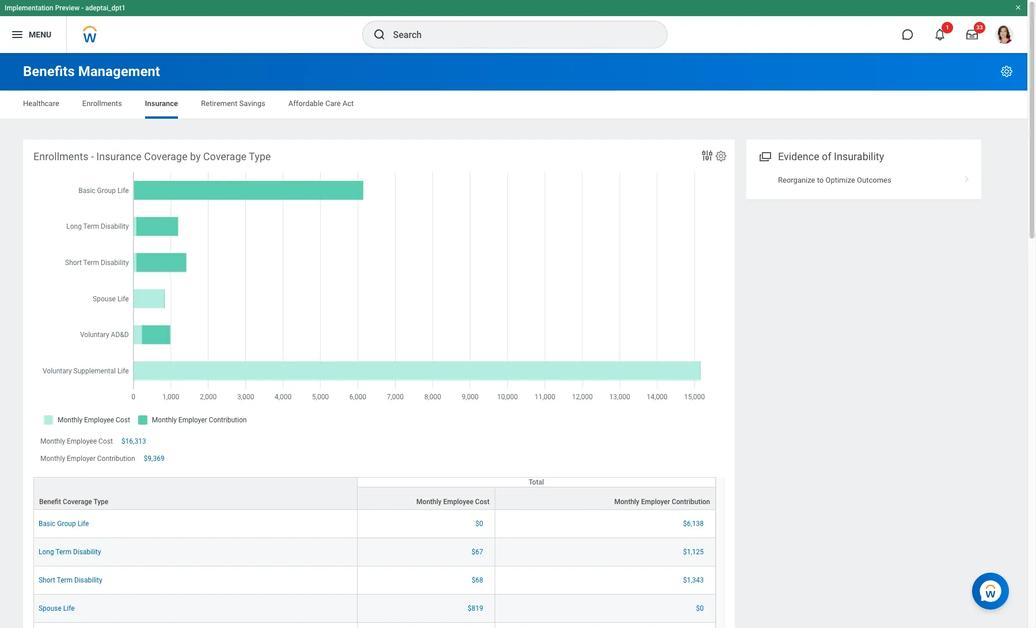 Task type: locate. For each thing, give the bounding box(es) containing it.
1 button
[[928, 22, 954, 47]]

employer
[[67, 455, 96, 463], [642, 498, 670, 506]]

monthly employee cost left "$16,313"
[[40, 437, 113, 446]]

1 vertical spatial life
[[63, 605, 75, 613]]

1 vertical spatial contribution
[[672, 498, 711, 506]]

1 vertical spatial monthly employer contribution
[[615, 498, 711, 506]]

1 horizontal spatial monthly employer contribution
[[615, 498, 711, 506]]

1 horizontal spatial -
[[91, 150, 94, 163]]

$0 button up $67 button
[[476, 519, 485, 529]]

1 vertical spatial $0
[[696, 605, 704, 613]]

long
[[39, 548, 54, 556]]

1 horizontal spatial $0
[[696, 605, 704, 613]]

contribution up $6,138 in the bottom of the page
[[672, 498, 711, 506]]

employee
[[67, 437, 97, 446], [444, 498, 474, 506]]

33 button
[[960, 22, 986, 47]]

tab list
[[12, 91, 1017, 119]]

savings
[[239, 99, 266, 108]]

coverage
[[144, 150, 188, 163], [203, 150, 247, 163], [63, 498, 92, 506]]

- inside menu "banner"
[[81, 4, 84, 12]]

term right short
[[57, 577, 73, 585]]

6 row from the top
[[33, 595, 716, 623]]

basic
[[39, 520, 56, 528]]

monthly employer contribution
[[40, 455, 135, 463], [615, 498, 711, 506]]

chevron right image
[[960, 172, 975, 183]]

adeptai_dpt1
[[85, 4, 126, 12]]

0 vertical spatial life
[[78, 520, 89, 528]]

type
[[249, 150, 271, 163], [94, 498, 108, 506]]

management
[[78, 63, 160, 80]]

total button
[[358, 478, 716, 487]]

1 horizontal spatial employee
[[444, 498, 474, 506]]

1 horizontal spatial life
[[78, 520, 89, 528]]

0 vertical spatial $0 button
[[476, 519, 485, 529]]

7 row from the top
[[33, 623, 716, 628]]

enrollments down benefits management
[[82, 99, 122, 108]]

1 vertical spatial enrollments
[[33, 150, 88, 163]]

0 vertical spatial insurance
[[145, 99, 178, 108]]

0 horizontal spatial cost
[[99, 437, 113, 446]]

2 cell from the left
[[358, 623, 496, 628]]

profile logan mcneil image
[[996, 25, 1014, 46]]

1 row from the top
[[33, 477, 716, 510]]

1 vertical spatial disability
[[74, 577, 102, 585]]

monthly employee cost
[[40, 437, 113, 446], [417, 498, 490, 506]]

total
[[529, 479, 544, 487]]

1 horizontal spatial coverage
[[144, 150, 188, 163]]

- inside benefits management main content
[[91, 150, 94, 163]]

0 horizontal spatial -
[[81, 4, 84, 12]]

monthly employer contribution inside monthly employer contribution popup button
[[615, 498, 711, 506]]

preview
[[55, 4, 80, 12]]

0 vertical spatial cost
[[99, 437, 113, 446]]

1 vertical spatial employee
[[444, 498, 474, 506]]

configure enrollments - insurance coverage by coverage type image
[[715, 150, 728, 163]]

1 horizontal spatial $0 button
[[696, 604, 706, 613]]

1 horizontal spatial monthly employee cost
[[417, 498, 490, 506]]

$16,313
[[122, 437, 146, 446]]

term right long
[[56, 548, 71, 556]]

search image
[[373, 28, 386, 41]]

configure and view chart data image
[[701, 149, 715, 163]]

benefits management
[[23, 63, 160, 80]]

benefits
[[23, 63, 75, 80]]

implementation preview -   adeptai_dpt1
[[5, 4, 126, 12]]

cost
[[99, 437, 113, 446], [475, 498, 490, 506]]

healthcare
[[23, 99, 59, 108]]

0 vertical spatial contribution
[[97, 455, 135, 463]]

type down savings
[[249, 150, 271, 163]]

0 horizontal spatial $0
[[476, 520, 483, 528]]

menu group image
[[757, 148, 773, 164]]

1 vertical spatial employer
[[642, 498, 670, 506]]

disability
[[73, 548, 101, 556], [74, 577, 102, 585]]

coverage up group
[[63, 498, 92, 506]]

0 horizontal spatial $0 button
[[476, 519, 485, 529]]

menu button
[[0, 16, 66, 53]]

type inside benefit coverage type popup button
[[94, 498, 108, 506]]

$67
[[472, 548, 483, 556]]

enrollments inside enrollments - insurance coverage by coverage type element
[[33, 150, 88, 163]]

2 horizontal spatial coverage
[[203, 150, 247, 163]]

0 vertical spatial -
[[81, 4, 84, 12]]

1 vertical spatial $0 button
[[696, 604, 706, 613]]

enrollments - insurance coverage by coverage type element
[[23, 139, 735, 628]]

cost left "$16,313"
[[99, 437, 113, 446]]

row
[[33, 477, 716, 510], [33, 487, 716, 510], [33, 510, 716, 539], [33, 539, 716, 567], [33, 567, 716, 595], [33, 595, 716, 623], [33, 623, 716, 628]]

configure this page image
[[1000, 65, 1014, 78]]

5 row from the top
[[33, 567, 716, 595]]

term
[[56, 548, 71, 556], [57, 577, 73, 585]]

type right benefit
[[94, 498, 108, 506]]

1 horizontal spatial employer
[[642, 498, 670, 506]]

contribution
[[97, 455, 135, 463], [672, 498, 711, 506]]

monthly
[[40, 437, 65, 446], [40, 455, 65, 463], [417, 498, 442, 506], [615, 498, 640, 506]]

cell
[[33, 623, 358, 628], [358, 623, 496, 628], [496, 623, 716, 628]]

life
[[78, 520, 89, 528], [63, 605, 75, 613]]

-
[[81, 4, 84, 12], [91, 150, 94, 163]]

1 horizontal spatial contribution
[[672, 498, 711, 506]]

1 vertical spatial insurance
[[96, 150, 142, 163]]

cost up $67 button
[[475, 498, 490, 506]]

0 horizontal spatial type
[[94, 498, 108, 506]]

$6,138
[[683, 520, 704, 528]]

coverage left by
[[144, 150, 188, 163]]

tab list containing healthcare
[[12, 91, 1017, 119]]

tab list inside benefits management main content
[[12, 91, 1017, 119]]

short
[[39, 577, 55, 585]]

disability up short term disability link
[[73, 548, 101, 556]]

group
[[57, 520, 76, 528]]

care
[[326, 99, 341, 108]]

monthly employee cost up $67 in the left bottom of the page
[[417, 498, 490, 506]]

2 row from the top
[[33, 487, 716, 510]]

0 vertical spatial disability
[[73, 548, 101, 556]]

$9,369
[[144, 455, 165, 463]]

$0
[[476, 520, 483, 528], [696, 605, 704, 613]]

$0 button
[[476, 519, 485, 529], [696, 604, 706, 613]]

0 vertical spatial type
[[249, 150, 271, 163]]

0 horizontal spatial coverage
[[63, 498, 92, 506]]

1 vertical spatial cost
[[475, 498, 490, 506]]

coverage inside popup button
[[63, 498, 92, 506]]

employee up $67 in the left bottom of the page
[[444, 498, 474, 506]]

0 horizontal spatial insurance
[[96, 150, 142, 163]]

enrollments
[[82, 99, 122, 108], [33, 150, 88, 163]]

0 vertical spatial monthly employer contribution
[[40, 455, 135, 463]]

1 horizontal spatial type
[[249, 150, 271, 163]]

3 row from the top
[[33, 510, 716, 539]]

0 vertical spatial employee
[[67, 437, 97, 446]]

0 vertical spatial monthly employee cost
[[40, 437, 113, 446]]

long term disability
[[39, 548, 101, 556]]

contribution down "$16,313"
[[97, 455, 135, 463]]

optimize
[[826, 176, 856, 184]]

retirement
[[201, 99, 238, 108]]

life right "spouse"
[[63, 605, 75, 613]]

coverage right by
[[203, 150, 247, 163]]

1 vertical spatial type
[[94, 498, 108, 506]]

life right group
[[78, 520, 89, 528]]

$0 for the topmost $0 button
[[476, 520, 483, 528]]

basic group life link
[[39, 518, 89, 528]]

employee left "$16,313"
[[67, 437, 97, 446]]

$0 down $1,343 button
[[696, 605, 704, 613]]

$0 button down $1,343 button
[[696, 604, 706, 613]]

insurability
[[835, 150, 885, 163]]

0 vertical spatial term
[[56, 548, 71, 556]]

0 vertical spatial employer
[[67, 455, 96, 463]]

benefit
[[39, 498, 61, 506]]

disability down long term disability
[[74, 577, 102, 585]]

$1,125 button
[[683, 548, 706, 557]]

enrollments inside tab list
[[82, 99, 122, 108]]

insurance
[[145, 99, 178, 108], [96, 150, 142, 163]]

0 horizontal spatial monthly employee cost
[[40, 437, 113, 446]]

4 row from the top
[[33, 539, 716, 567]]

0 vertical spatial $0
[[476, 520, 483, 528]]

$0 up $67 button
[[476, 520, 483, 528]]

1 vertical spatial monthly employee cost
[[417, 498, 490, 506]]

term for long
[[56, 548, 71, 556]]

1 vertical spatial -
[[91, 150, 94, 163]]

0 vertical spatial enrollments
[[82, 99, 122, 108]]

1 cell from the left
[[33, 623, 358, 628]]

1 vertical spatial term
[[57, 577, 73, 585]]

short term disability
[[39, 577, 102, 585]]

monthly employer contribution up benefit coverage type
[[40, 455, 135, 463]]

0 horizontal spatial employee
[[67, 437, 97, 446]]

0 horizontal spatial contribution
[[97, 455, 135, 463]]

monthly employer contribution up $6,138 in the bottom of the page
[[615, 498, 711, 506]]

benefit coverage type button
[[34, 478, 357, 510]]

cost inside popup button
[[475, 498, 490, 506]]

1 horizontal spatial cost
[[475, 498, 490, 506]]

enrollments down healthcare
[[33, 150, 88, 163]]



Task type: describe. For each thing, give the bounding box(es) containing it.
employee inside popup button
[[444, 498, 474, 506]]

employer inside monthly employer contribution popup button
[[642, 498, 670, 506]]

33
[[977, 24, 984, 31]]

implementation
[[5, 4, 53, 12]]

reorganize to optimize outcomes
[[779, 176, 892, 184]]

row containing long term disability
[[33, 539, 716, 567]]

1
[[946, 24, 950, 31]]

contribution inside monthly employer contribution popup button
[[672, 498, 711, 506]]

evidence of insurability
[[779, 150, 885, 163]]

0 horizontal spatial life
[[63, 605, 75, 613]]

disability for short term disability
[[74, 577, 102, 585]]

justify image
[[10, 28, 24, 41]]

$1,343 button
[[683, 576, 706, 585]]

long term disability link
[[39, 546, 101, 556]]

retirement savings
[[201, 99, 266, 108]]

affordable care act
[[289, 99, 354, 108]]

monthly employer contribution button
[[496, 488, 716, 510]]

$6,138 button
[[683, 519, 706, 529]]

$9,369 button
[[144, 454, 166, 464]]

row containing basic group life
[[33, 510, 716, 539]]

$68 button
[[472, 576, 485, 585]]

menu banner
[[0, 0, 1028, 53]]

3 cell from the left
[[496, 623, 716, 628]]

menu
[[29, 30, 51, 39]]

short term disability link
[[39, 574, 102, 585]]

basic group life
[[39, 520, 89, 528]]

0 horizontal spatial employer
[[67, 455, 96, 463]]

monthly employee cost inside popup button
[[417, 498, 490, 506]]

monthly employee cost button
[[358, 488, 495, 510]]

0 horizontal spatial monthly employer contribution
[[40, 455, 135, 463]]

$68
[[472, 577, 483, 585]]

spouse life
[[39, 605, 75, 613]]

benefit coverage type
[[39, 498, 108, 506]]

$0 for $0 button to the right
[[696, 605, 704, 613]]

row containing total
[[33, 477, 716, 510]]

act
[[343, 99, 354, 108]]

enrollments - insurance coverage by coverage type
[[33, 150, 271, 163]]

inbox large image
[[967, 29, 979, 40]]

enrollments for enrollments
[[82, 99, 122, 108]]

reorganize
[[779, 176, 816, 184]]

$67 button
[[472, 548, 485, 557]]

to
[[818, 176, 824, 184]]

disability for long term disability
[[73, 548, 101, 556]]

1 horizontal spatial insurance
[[145, 99, 178, 108]]

reorganize to optimize outcomes link
[[747, 168, 982, 192]]

by
[[190, 150, 201, 163]]

$819 button
[[468, 604, 485, 613]]

evidence
[[779, 150, 820, 163]]

notifications large image
[[935, 29, 946, 40]]

enrollments for enrollments - insurance coverage by coverage type
[[33, 150, 88, 163]]

row containing monthly employee cost
[[33, 487, 716, 510]]

outcomes
[[858, 176, 892, 184]]

of
[[822, 150, 832, 163]]

$819
[[468, 605, 483, 613]]

row containing short term disability
[[33, 567, 716, 595]]

close environment banner image
[[1015, 4, 1022, 11]]

$16,313 button
[[122, 437, 148, 446]]

$1,343
[[683, 577, 704, 585]]

$1,125
[[683, 548, 704, 556]]

benefits management main content
[[0, 53, 1028, 628]]

spouse
[[39, 605, 62, 613]]

row containing spouse life
[[33, 595, 716, 623]]

spouse life link
[[39, 602, 75, 613]]

affordable
[[289, 99, 324, 108]]

Search Workday  search field
[[393, 22, 643, 47]]

term for short
[[57, 577, 73, 585]]



Task type: vqa. For each thing, say whether or not it's contained in the screenshot.
leftmost THE MONTHLY EMPLOYER CONTRIBUTION
yes



